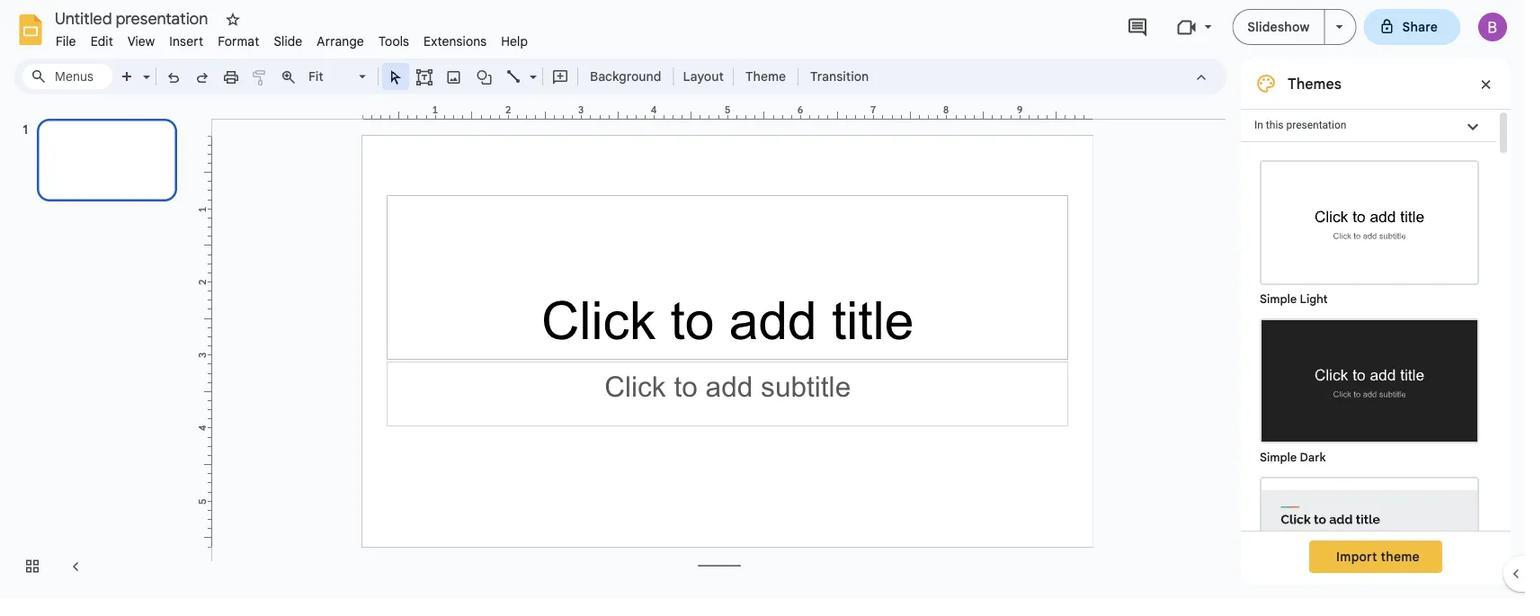 Task type: vqa. For each thing, say whether or not it's contained in the screenshot.
Edit
yes



Task type: locate. For each thing, give the bounding box(es) containing it.
Streamline radio
[[1251, 468, 1489, 599]]

simple inside radio
[[1260, 450, 1297, 465]]

menu bar
[[49, 23, 535, 53]]

transition button
[[803, 63, 877, 90]]

insert menu item
[[162, 31, 211, 52]]

Simple Light radio
[[1251, 151, 1489, 599]]

new slide with layout image
[[139, 65, 150, 71]]

2 simple from the top
[[1260, 450, 1297, 465]]

simple left light
[[1260, 292, 1297, 306]]

menu bar banner
[[0, 0, 1526, 599]]

Rename text field
[[49, 7, 219, 29]]

1 simple from the top
[[1260, 292, 1297, 306]]

0 vertical spatial simple
[[1260, 292, 1297, 306]]

simple for simple dark
[[1260, 450, 1297, 465]]

layout
[[683, 68, 724, 84]]

help
[[501, 33, 528, 49]]

menu bar containing file
[[49, 23, 535, 53]]

Zoom field
[[303, 64, 374, 90]]

simple for simple light
[[1260, 292, 1297, 306]]

arrange menu item
[[310, 31, 371, 52]]

themes application
[[0, 0, 1526, 599]]

option group inside themes section
[[1242, 142, 1497, 599]]

option group
[[1242, 142, 1497, 599]]

file menu item
[[49, 31, 83, 52]]

shape image
[[475, 64, 495, 89]]

slideshow button
[[1233, 9, 1326, 45]]

insert
[[169, 33, 203, 49]]

simple dark
[[1260, 450, 1327, 465]]

edit menu item
[[83, 31, 120, 52]]

1 vertical spatial simple
[[1260, 450, 1297, 465]]

theme
[[1381, 549, 1420, 565]]

navigation
[[0, 102, 198, 599]]

themes section
[[1242, 58, 1511, 599]]

light
[[1300, 292, 1328, 306]]

this
[[1267, 119, 1284, 131]]

navigation inside themes application
[[0, 102, 198, 599]]

slide menu item
[[267, 31, 310, 52]]

help menu item
[[494, 31, 535, 52]]

Zoom text field
[[306, 64, 356, 89]]

main toolbar
[[112, 63, 878, 90]]

theme button
[[738, 63, 795, 90]]

simple
[[1260, 292, 1297, 306], [1260, 450, 1297, 465]]

share button
[[1364, 9, 1461, 45]]

themes
[[1288, 75, 1342, 93]]

simple inside radio
[[1260, 292, 1297, 306]]

presentation
[[1287, 119, 1347, 131]]

simple left "dark"
[[1260, 450, 1297, 465]]

extensions
[[424, 33, 487, 49]]

streamline image
[[1262, 479, 1478, 599]]

slide
[[274, 33, 303, 49]]

arrange
[[317, 33, 364, 49]]

simple light
[[1260, 292, 1328, 306]]

menu bar inside 'menu bar' banner
[[49, 23, 535, 53]]

option group containing simple light
[[1242, 142, 1497, 599]]



Task type: describe. For each thing, give the bounding box(es) containing it.
import
[[1337, 549, 1378, 565]]

layout button
[[678, 63, 730, 90]]

in this presentation tab
[[1242, 109, 1497, 142]]

import theme button
[[1310, 541, 1443, 573]]

tools
[[379, 33, 409, 49]]

in this presentation
[[1255, 119, 1347, 131]]

edit
[[91, 33, 113, 49]]

view menu item
[[120, 31, 162, 52]]

slideshow
[[1248, 19, 1310, 35]]

transition
[[811, 68, 869, 84]]

Menus field
[[22, 64, 112, 89]]

view
[[128, 33, 155, 49]]

extensions menu item
[[417, 31, 494, 52]]

Simple Dark radio
[[1251, 309, 1489, 468]]

insert image image
[[444, 64, 465, 89]]

background
[[590, 68, 662, 84]]

import theme
[[1337, 549, 1420, 565]]

format menu item
[[211, 31, 267, 52]]

in
[[1255, 119, 1264, 131]]

share
[[1403, 19, 1439, 35]]

dark
[[1300, 450, 1327, 465]]

Star checkbox
[[220, 7, 246, 32]]

file
[[56, 33, 76, 49]]

background button
[[582, 63, 670, 90]]

theme
[[746, 68, 786, 84]]

tools menu item
[[371, 31, 417, 52]]

presentation options image
[[1336, 25, 1344, 29]]

format
[[218, 33, 259, 49]]



